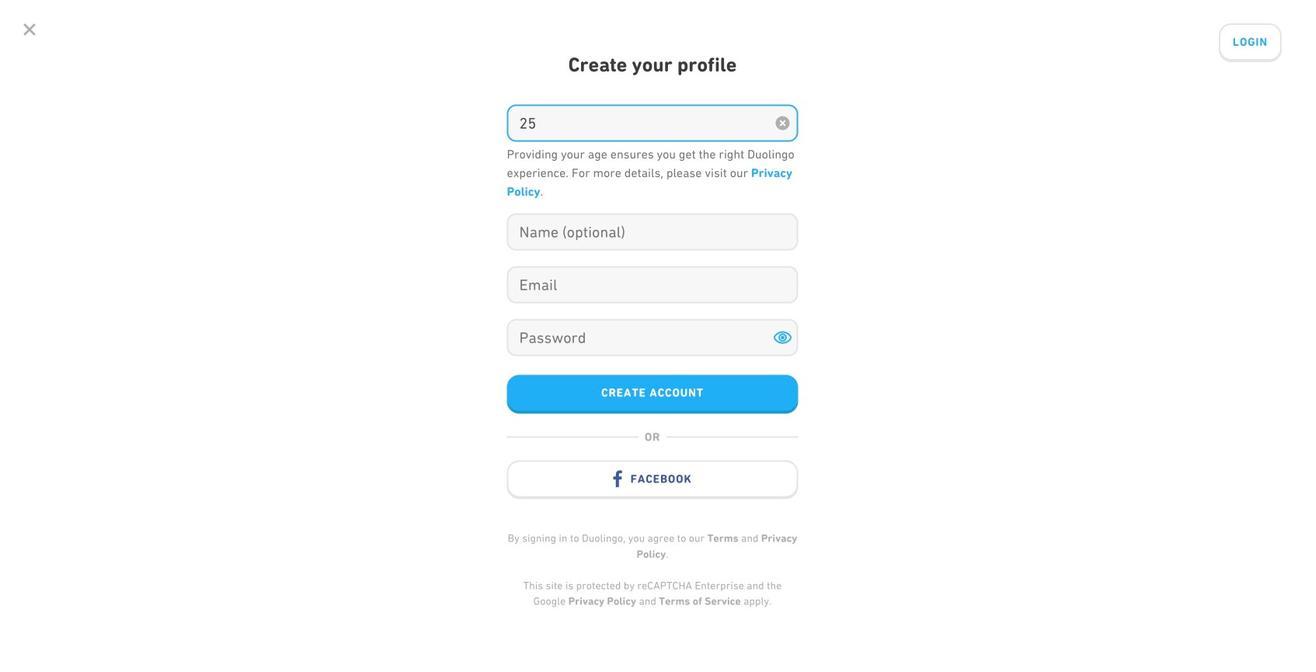 Task type: describe. For each thing, give the bounding box(es) containing it.
lesson 1 of 4 image
[[574, 230, 607, 256]]

guidebook image
[[697, 105, 715, 124]]

Email email field
[[509, 267, 797, 302]]



Task type: locate. For each thing, give the bounding box(es) containing it.
chest image
[[525, 424, 587, 494]]

lesson image
[[539, 301, 572, 327], [520, 367, 552, 393], [574, 512, 607, 539], [609, 572, 642, 599]]

Password password field
[[509, 320, 772, 355]]

Name (optional) text field
[[509, 215, 797, 249]]

Age text field
[[509, 106, 772, 140]]



Task type: vqa. For each thing, say whether or not it's contained in the screenshot.
'Lesson 1 Of 4' icon
yes



